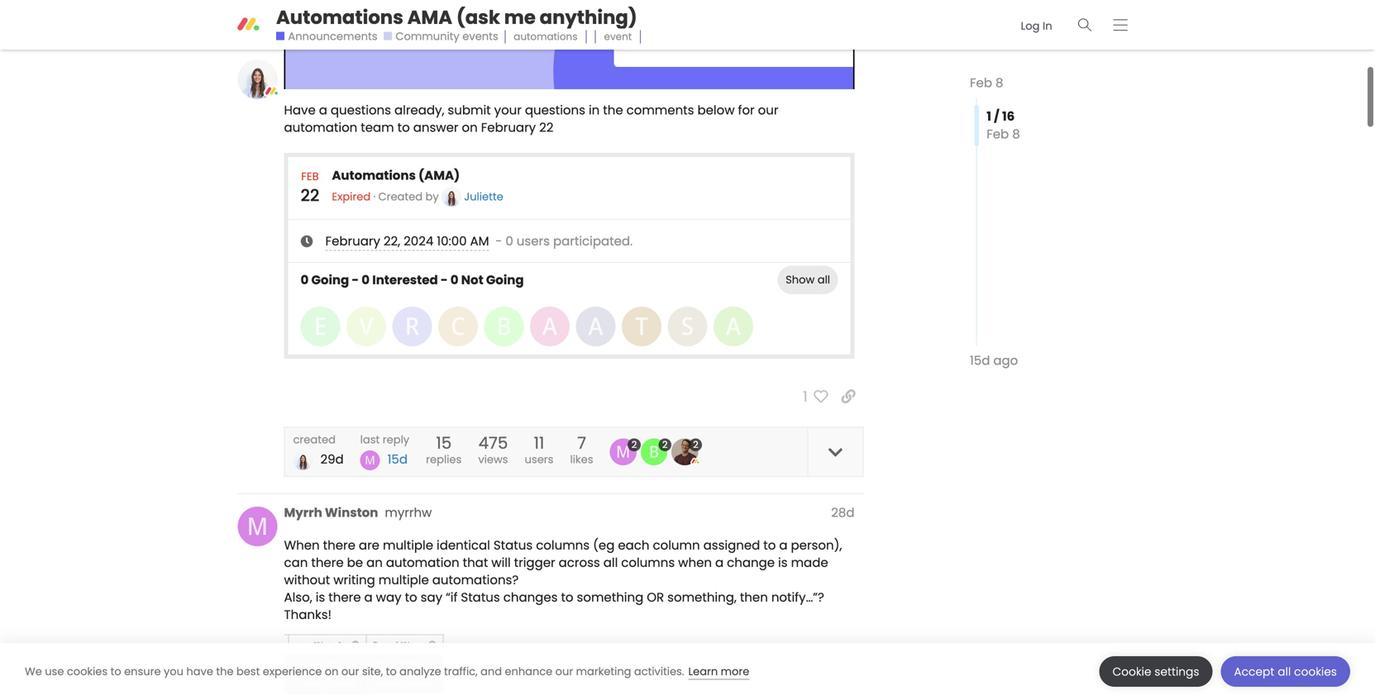 Task type: vqa. For each thing, say whether or not it's contained in the screenshot.
juliette
yes



Task type: describe. For each thing, give the bounding box(es) containing it.
when
[[678, 554, 712, 572]]

views
[[478, 453, 508, 467]]

something,
[[667, 589, 737, 607]]

accept all cookies button
[[1221, 657, 1350, 687]]

0 horizontal spatial columns
[[536, 537, 590, 554]]

there left be
[[311, 554, 344, 572]]

0 horizontal spatial our
[[341, 664, 359, 679]]

event link
[[595, 26, 641, 48]]

stian engen image
[[668, 307, 707, 347]]

myrrh
[[284, 504, 322, 522]]

christine bentley image
[[438, 307, 478, 347]]

automation inside have a questions already, submit your questions in the comments below for our automation team to answer on february 22
[[284, 119, 357, 137]]

1 going from the left
[[311, 271, 349, 289]]

1 horizontal spatial our
[[555, 664, 573, 679]]

assigned
[[703, 537, 760, 554]]

cookie
[[1113, 664, 1152, 680]]

enhance
[[505, 664, 553, 679]]

community events
[[396, 29, 498, 44]]

have a questions already, submit your questions in the comments below for our automation team to answer on february 22
[[284, 101, 779, 137]]

automations
[[514, 30, 578, 44]]

made
[[791, 554, 828, 572]]

"if
[[446, 589, 458, 607]]

myrrh winston myrrhw
[[284, 504, 432, 522]]

accept
[[1234, 664, 1275, 680]]

0 horizontal spatial 8
[[996, 74, 1003, 92]]

expired ·
[[332, 189, 376, 204]]

we
[[25, 664, 42, 679]]

column
[[653, 537, 700, 554]]

8 inside the 1 / 16 feb 8
[[1012, 125, 1020, 143]]

to right site,
[[386, 664, 397, 679]]

team
[[361, 119, 394, 137]]

automations link
[[505, 26, 587, 48]]

say
[[421, 589, 442, 607]]

feb 8
[[970, 74, 1003, 92]]

29d
[[320, 451, 344, 468]]

1 horizontal spatial columns
[[621, 554, 675, 572]]

way
[[376, 589, 402, 607]]

thanks!
[[284, 606, 332, 624]]

by
[[426, 189, 439, 204]]

0 horizontal spatial -
[[352, 271, 359, 289]]

15
[[436, 432, 452, 455]]

image image
[[284, 624, 444, 700]]

already,
[[394, 101, 444, 119]]

1 2 link from the left
[[610, 438, 641, 465]]

a right when
[[715, 554, 724, 572]]

myrrh winston link
[[284, 504, 378, 522]]

then
[[740, 589, 768, 607]]

1 vertical spatial multiple
[[379, 571, 429, 589]]

a left made
[[779, 537, 788, 554]]

traffic,
[[444, 664, 478, 679]]

cookies for all
[[1294, 664, 1337, 680]]

juliette link
[[442, 187, 503, 207]]

juliette image for juliette
[[442, 187, 461, 207]]

be
[[347, 554, 363, 572]]

d unliked image
[[808, 389, 828, 404]]

feb 22
[[301, 169, 319, 207]]

or
[[647, 589, 664, 607]]

anything)
[[540, 4, 637, 30]]

cookie settings
[[1113, 664, 1200, 680]]

automations for automations ama (ask me anything)
[[276, 4, 403, 30]]

(eg
[[593, 537, 615, 554]]

22 inside have a questions already, submit your questions in the comments below for our automation team to answer on february 22
[[539, 119, 554, 137]]

created
[[293, 433, 336, 448]]

juliette image for 29d
[[293, 450, 313, 470]]

15d for 15d ago
[[970, 352, 990, 370]]

identical
[[437, 537, 490, 554]]

1 / 16 feb 8
[[987, 108, 1020, 143]]

best
[[236, 664, 260, 679]]

heading containing myrrh winston
[[275, 504, 864, 525]]

2 for amichay even chen image
[[693, 438, 698, 451]]

an
[[366, 554, 383, 572]]

on inside dialog
[[325, 664, 339, 679]]

without
[[284, 571, 330, 589]]

answer
[[413, 119, 459, 137]]

person),
[[791, 537, 842, 554]]

activities.
[[634, 664, 684, 679]]

2 for myrrh winston image
[[632, 438, 637, 451]]

7 likes
[[570, 432, 593, 467]]

submit
[[448, 101, 491, 119]]

have
[[284, 101, 316, 119]]

community
[[396, 29, 460, 44]]

15d ago link
[[970, 352, 1018, 370]]

community events link
[[384, 29, 498, 44]]

1 horizontal spatial monday team image
[[689, 455, 702, 468]]

16
[[1002, 108, 1015, 126]]

ago
[[993, 352, 1018, 370]]

0 horizontal spatial 22
[[301, 184, 319, 207]]

automations?
[[432, 571, 519, 589]]

show all
[[786, 273, 830, 287]]

expired
[[332, 189, 371, 204]]

replies
[[426, 453, 462, 467]]

myrrh winston image
[[360, 450, 380, 470]]

ama
[[407, 4, 452, 30]]

1 vertical spatial status
[[461, 589, 500, 607]]

1 questions from the left
[[331, 101, 391, 119]]

all for accept all cookies
[[1278, 664, 1291, 680]]

/
[[994, 108, 1000, 126]]

abbie image
[[530, 307, 570, 347]]

trigger
[[514, 554, 555, 572]]

last
[[360, 433, 380, 448]]

accept all cookies
[[1234, 664, 1337, 680]]

monday community forum image
[[237, 13, 260, 36]]

to left say on the bottom of the page
[[405, 589, 417, 607]]

475
[[478, 432, 508, 455]]

something
[[577, 589, 644, 607]]

automations for automations (ama)
[[332, 167, 416, 184]]

1 vertical spatial users
[[525, 453, 554, 467]]

when
[[284, 537, 320, 554]]

events
[[462, 29, 498, 44]]

in
[[1043, 18, 1052, 33]]

2 2 link from the left
[[641, 438, 671, 465]]



Task type: locate. For each thing, give the bounding box(es) containing it.
2 right bill dezell icon
[[693, 438, 698, 451]]

regan ludwar image
[[392, 307, 432, 347]]

there down be
[[328, 589, 361, 607]]

1 horizontal spatial the
[[603, 101, 623, 119]]

search image
[[1078, 19, 1092, 31]]

3 2 link from the left
[[671, 438, 702, 468]]

2 horizontal spatial our
[[758, 101, 779, 119]]

myrrhw
[[385, 504, 432, 522]]

the inside have a questions already, submit your questions in the comments below for our automation team to answer on february 22
[[603, 101, 623, 119]]

1 vertical spatial feb
[[987, 125, 1009, 143]]

going right not
[[486, 271, 524, 289]]

1 horizontal spatial 2
[[662, 438, 668, 451]]

ethan dinauer image
[[301, 307, 340, 347]]

on right answer at top
[[462, 119, 478, 137]]

1 vertical spatial all
[[603, 554, 618, 572]]

0 horizontal spatial cookies
[[67, 664, 108, 679]]

1
[[987, 108, 991, 126], [803, 387, 808, 407]]

1 vertical spatial monday team image
[[689, 455, 702, 468]]

participated.
[[553, 232, 633, 250]]

is right also,
[[316, 589, 325, 607]]

1 horizontal spatial automation
[[386, 554, 459, 572]]

log in navigation
[[1006, 7, 1138, 42]]

2 link right 7 likes
[[610, 438, 641, 465]]

for
[[738, 101, 755, 119]]

- 0 users participated.
[[495, 232, 633, 250]]

myrrh winston image
[[610, 439, 637, 465]]

all
[[818, 273, 830, 287], [603, 554, 618, 572], [1278, 664, 1291, 680]]

marketing
[[576, 664, 631, 679]]

22 right february on the left
[[539, 119, 554, 137]]

0 horizontal spatial is
[[316, 589, 325, 607]]

cookie settings button
[[1100, 657, 1213, 687]]

0 horizontal spatial monday team image
[[263, 83, 280, 99]]

when there are multiple identical status columns (eg each column assigned to a person), can there be an automation that will trigger across all columns when a change is made without writing multiple automations? also, is there a way to say "if status changes to something or something, then notify…"? thanks!
[[284, 537, 842, 624]]

1 vertical spatial 22
[[301, 184, 319, 207]]

monday team image right bill dezell icon
[[689, 455, 702, 468]]

0 horizontal spatial questions
[[331, 101, 391, 119]]

interested
[[372, 271, 438, 289]]

1 vertical spatial on
[[325, 664, 339, 679]]

1 vertical spatial automations
[[332, 167, 416, 184]]

2 vertical spatial all
[[1278, 664, 1291, 680]]

0 vertical spatial automation
[[284, 119, 357, 137]]

automation inside the when there are multiple identical status columns (eg each column assigned to a person), can there be an automation that will trigger across all columns when a change is made without writing multiple automations? also, is there a way to say "if status changes to something or something, then notify…"? thanks!
[[386, 554, 459, 572]]

a right have
[[319, 101, 327, 119]]

0 vertical spatial users
[[517, 232, 550, 250]]

- left not
[[441, 271, 448, 289]]

0 vertical spatial 22
[[539, 119, 554, 137]]

feb up clock icon
[[301, 169, 319, 184]]

22
[[539, 119, 554, 137], [301, 184, 319, 207]]

notify…"?
[[771, 589, 824, 607]]

bill dezell image
[[641, 439, 667, 465]]

event
[[604, 30, 632, 44]]

0 vertical spatial feb
[[970, 74, 992, 92]]

0 vertical spatial 15d
[[970, 352, 990, 370]]

is left made
[[778, 554, 788, 572]]

feb for 22
[[301, 169, 319, 184]]

show all button
[[778, 266, 838, 295]]

new york thursday, february 22, 2024 <br /><svg class='fa d-icon d-icon-clock svg-icon svg-string' xmlns="http://www.w3.org/2000/svg"><use href="#clock" /></svg> 10:00 am, paris thursday, february 22, 2024 <br /><svg class='fa d-icon d-icon-clock svg-icon svg-string' xmlns="http://www.w3.org/2000/svg"><use href="#clock" /></svg> 4:00 pm, los angeles thursday, february 22, 2024 <br /><svg class='fa d-icon d-icon-clock svg-icon svg-string' xmlns="http://www.w3.org/2000/svg"><use href="#clock" /></svg> 7:00 am image
[[325, 232, 489, 251]]

our
[[758, 101, 779, 119], [341, 664, 359, 679], [555, 664, 573, 679]]

log in
[[1021, 18, 1052, 33]]

columns left (eg
[[536, 537, 590, 554]]

28d
[[831, 504, 855, 522]]

2 left amichay even chen image
[[662, 438, 668, 451]]

all right show
[[818, 273, 830, 287]]

log
[[1021, 18, 1040, 33]]

multiple
[[383, 537, 433, 554], [379, 571, 429, 589]]

2 link right bill dezell icon
[[671, 438, 702, 468]]

475 views
[[478, 432, 508, 467]]

0 horizontal spatial automation
[[284, 119, 357, 137]]

vivivana image
[[346, 307, 386, 347]]

tags list
[[505, 26, 649, 48]]

1 horizontal spatial cookies
[[1294, 664, 1337, 680]]

expand topic details image
[[828, 444, 844, 461]]

0 horizontal spatial on
[[325, 664, 339, 679]]

our right enhance
[[555, 664, 573, 679]]

15d ago
[[970, 352, 1018, 370]]

learn more link
[[688, 664, 749, 680]]

announcements link
[[276, 29, 378, 44]]

multiple down are
[[379, 571, 429, 589]]

1 vertical spatial is
[[316, 589, 325, 607]]

a left way
[[364, 589, 373, 607]]

2 vertical spatial feb
[[301, 169, 319, 184]]

writing
[[333, 571, 375, 589]]

1 left /
[[987, 108, 991, 126]]

status right 'that'
[[494, 537, 533, 554]]

8
[[996, 74, 1003, 92], [1012, 125, 1020, 143]]

2 horizontal spatial -
[[495, 232, 502, 250]]

2 cookies from the left
[[1294, 664, 1337, 680]]

0 vertical spatial multiple
[[383, 537, 433, 554]]

1 horizontal spatial 8
[[1012, 125, 1020, 143]]

monday team image down announcements link
[[263, 83, 280, 99]]

2 link right myrrh winston image
[[641, 438, 671, 465]]

the left best
[[216, 664, 234, 679]]

to right assigned
[[764, 537, 776, 554]]

on right experience
[[325, 664, 339, 679]]

automation up say on the bottom of the page
[[386, 554, 459, 572]]

learn
[[688, 664, 718, 679]]

-
[[495, 232, 502, 250], [352, 271, 359, 289], [441, 271, 448, 289]]

on
[[462, 119, 478, 137], [325, 664, 339, 679]]

cookies right use
[[67, 664, 108, 679]]

1 vertical spatial juliette image
[[293, 450, 313, 470]]

feb inside the 1 / 16 feb 8
[[987, 125, 1009, 143]]

to right the team
[[397, 119, 410, 137]]

1 for 1
[[803, 387, 808, 407]]

anthony image
[[576, 307, 616, 347]]

1 horizontal spatial going
[[486, 271, 524, 289]]

0 vertical spatial on
[[462, 119, 478, 137]]

on inside have a questions already, submit your questions in the comments below for our automation team to answer on february 22
[[462, 119, 478, 137]]

0 horizontal spatial 15d
[[388, 451, 408, 468]]

automation left the team
[[284, 119, 357, 137]]

our left site,
[[341, 664, 359, 679]]

8 right /
[[1012, 125, 1020, 143]]

1 vertical spatial 15d
[[388, 451, 408, 468]]

0 horizontal spatial going
[[311, 271, 349, 289]]

0 vertical spatial automations
[[276, 4, 403, 30]]

15d
[[970, 352, 990, 370], [388, 451, 408, 468]]

2
[[632, 438, 637, 451], [662, 438, 668, 451], [693, 438, 698, 451]]

dialog containing cookie settings
[[0, 643, 1375, 700]]

going down clock icon
[[311, 271, 349, 289]]

reply
[[383, 433, 409, 448]]

2 2 from the left
[[662, 438, 668, 451]]

1 button
[[795, 383, 828, 411]]

feb down feb 8 at the right of the page
[[987, 125, 1009, 143]]

28d link
[[831, 504, 855, 522]]

3 2 from the left
[[693, 438, 698, 451]]

also,
[[284, 589, 312, 607]]

more
[[721, 664, 749, 679]]

monday team image
[[263, 83, 280, 99], [689, 455, 702, 468]]

1 left copy a link to this post to clipboard icon
[[803, 387, 808, 407]]

1 for 1 / 16 feb 8
[[987, 108, 991, 126]]

8 up /
[[996, 74, 1003, 92]]

heading
[[275, 504, 864, 525]]

2 horizontal spatial all
[[1278, 664, 1291, 680]]

1 horizontal spatial 1
[[987, 108, 991, 126]]

22 left expired
[[301, 184, 319, 207]]

1 vertical spatial 8
[[1012, 125, 1020, 143]]

15d left ago
[[970, 352, 990, 370]]

users left likes
[[525, 453, 554, 467]]

show
[[786, 273, 815, 287]]

2 for bill dezell icon
[[662, 438, 668, 451]]

multiple down myrrhw link
[[383, 537, 433, 554]]

·
[[373, 189, 376, 204]]

copy a link to this post to clipboard image
[[841, 389, 855, 404]]

1 horizontal spatial -
[[441, 271, 448, 289]]

2 horizontal spatial 2
[[693, 438, 698, 451]]

0 horizontal spatial the
[[216, 664, 234, 679]]

automations (ama)
[[332, 167, 460, 184]]

myrrhw link
[[385, 504, 432, 522]]

0 horizontal spatial juliette image
[[293, 450, 313, 470]]

our inside have a questions already, submit your questions in the comments below for our automation team to answer on february 22
[[758, 101, 779, 119]]

0 horizontal spatial all
[[603, 554, 618, 572]]

(ask
[[456, 4, 500, 30]]

1 horizontal spatial on
[[462, 119, 478, 137]]

status
[[494, 537, 533, 554], [461, 589, 500, 607]]

winston
[[325, 504, 378, 522]]

all for show all
[[818, 273, 830, 287]]

0 horizontal spatial 2
[[632, 438, 637, 451]]

15 replies
[[426, 432, 462, 467]]

created
[[378, 189, 423, 204]]

likes
[[570, 453, 593, 467]]

15d for 15d
[[388, 451, 408, 468]]

me
[[504, 4, 536, 30]]

juliette
[[464, 189, 503, 204]]

feb for 8
[[970, 74, 992, 92]]

have
[[186, 664, 213, 679]]

changes
[[503, 589, 558, 607]]

- down juliette
[[495, 232, 502, 250]]

0 vertical spatial 8
[[996, 74, 1003, 92]]

1 horizontal spatial 15d
[[970, 352, 990, 370]]

1 inside button
[[803, 387, 808, 407]]

feb inside feb 22
[[301, 169, 319, 184]]

a inside have a questions already, submit your questions in the comments below for our automation team to answer on february 22
[[319, 101, 327, 119]]

clock image
[[301, 235, 313, 248]]

1 vertical spatial 1
[[803, 387, 808, 407]]

0 vertical spatial 1
[[987, 108, 991, 126]]

our right for
[[758, 101, 779, 119]]

there left are
[[323, 537, 356, 554]]

juliette image down 'created'
[[293, 450, 313, 470]]

0 vertical spatial status
[[494, 537, 533, 554]]

juliette image
[[442, 187, 461, 207], [293, 450, 313, 470]]

toya garrett image
[[622, 307, 662, 347]]

juliette image right by
[[442, 187, 461, 207]]

2 questions from the left
[[525, 101, 585, 119]]

0 vertical spatial monday team image
[[263, 83, 280, 99]]

0 horizontal spatial 1
[[803, 387, 808, 407]]

use
[[45, 664, 64, 679]]

cookies inside "button"
[[1294, 664, 1337, 680]]

0 vertical spatial the
[[603, 101, 623, 119]]

alastair wilkinson image
[[714, 307, 753, 347]]

dialog
[[0, 643, 1375, 700]]

the right in
[[603, 101, 623, 119]]

there
[[323, 537, 356, 554], [311, 554, 344, 572], [328, 589, 361, 607]]

settings
[[1155, 664, 1200, 680]]

to
[[397, 119, 410, 137], [764, 537, 776, 554], [405, 589, 417, 607], [561, 589, 574, 607], [110, 664, 121, 679], [386, 664, 397, 679]]

that
[[463, 554, 488, 572]]

0 vertical spatial juliette image
[[442, 187, 461, 207]]

not
[[461, 271, 484, 289]]

amichay even chen image
[[671, 439, 698, 465]]

are
[[359, 537, 380, 554]]

1 2 from the left
[[632, 438, 637, 451]]

columns up the or
[[621, 554, 675, 572]]

to inside have a questions already, submit your questions in the comments below for our automation team to answer on february 22
[[397, 119, 410, 137]]

in
[[589, 101, 600, 119]]

1 vertical spatial the
[[216, 664, 234, 679]]

2 going from the left
[[486, 271, 524, 289]]

1 horizontal spatial juliette image
[[442, 187, 461, 207]]

menu image
[[1114, 19, 1128, 31]]

questions left in
[[525, 101, 585, 119]]

feb up the 1 / 16 feb 8
[[970, 74, 992, 92]]

we use cookies to ensure you have the best experience on our site, to analyze traffic, and enhance our marketing activities. learn more
[[25, 664, 749, 679]]

questions left already,
[[331, 101, 391, 119]]

automations ama (ask me anything)
[[276, 4, 637, 30]]

all inside the when there are multiple identical status columns (eg each column assigned to a person), can there be an automation that will trigger across all columns when a change is made without writing multiple automations? also, is there a way to say "if status changes to something or something, then notify…"? thanks!
[[603, 554, 618, 572]]

1 horizontal spatial 22
[[539, 119, 554, 137]]

to left ensure
[[110, 664, 121, 679]]

cookies for use
[[67, 664, 108, 679]]

15d down reply
[[388, 451, 408, 468]]

1 inside the 1 / 16 feb 8
[[987, 108, 991, 126]]

7
[[577, 432, 586, 455]]

1 horizontal spatial is
[[778, 554, 788, 572]]

is
[[778, 554, 788, 572], [316, 589, 325, 607]]

cookies right accept
[[1294, 664, 1337, 680]]

0 vertical spatial is
[[778, 554, 788, 572]]

1 horizontal spatial questions
[[525, 101, 585, 119]]

1 horizontal spatial all
[[818, 273, 830, 287]]

all right accept
[[1278, 664, 1291, 680]]

all left each
[[603, 554, 618, 572]]

each
[[618, 537, 650, 554]]

2 link
[[610, 438, 641, 465], [641, 438, 671, 465], [671, 438, 702, 468]]

and
[[481, 664, 502, 679]]

1 vertical spatial automation
[[386, 554, 459, 572]]

log in button
[[1012, 12, 1061, 40]]

2 left bill dezell icon
[[632, 438, 637, 451]]

ensure
[[124, 664, 161, 679]]

to right changes
[[561, 589, 574, 607]]

cookies
[[67, 664, 108, 679], [1294, 664, 1337, 680]]

- up "vivivana" image at top
[[352, 271, 359, 289]]

below
[[697, 101, 735, 119]]

0 going - 0 interested - 0 not going
[[301, 271, 524, 289]]

status right "if
[[461, 589, 500, 607]]

1 cookies from the left
[[67, 664, 108, 679]]

created by
[[378, 189, 439, 204]]

0 vertical spatial all
[[818, 273, 830, 287]]

bill dezell image
[[484, 307, 524, 347]]

columns
[[536, 537, 590, 554], [621, 554, 675, 572]]

users left participated.
[[517, 232, 550, 250]]

feb 8 link
[[970, 74, 1003, 92]]

experience
[[263, 664, 322, 679]]

across
[[559, 554, 600, 572]]



